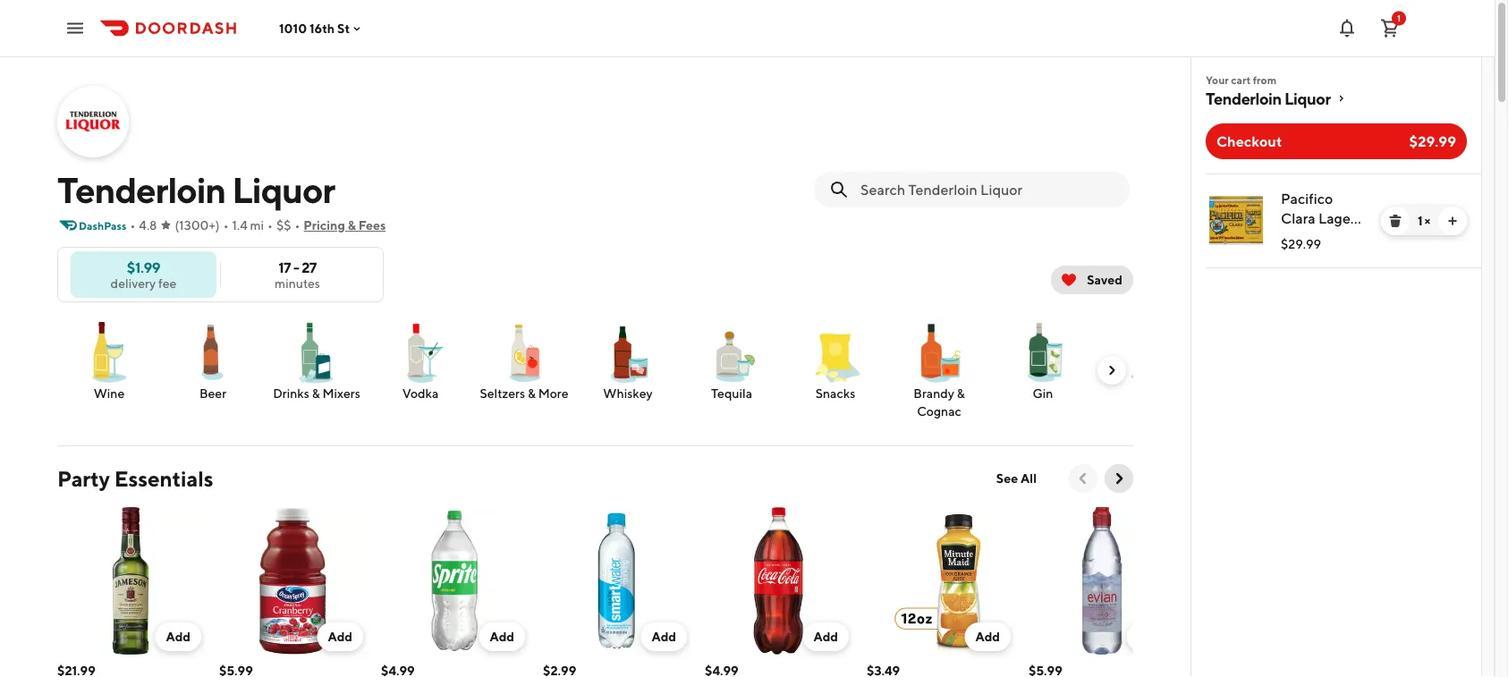 Task type: vqa. For each thing, say whether or not it's contained in the screenshot.
(1.5
no



Task type: describe. For each thing, give the bounding box(es) containing it.
wine link
[[64, 320, 154, 403]]

1 items, open order cart image
[[1380, 17, 1401, 39]]

party
[[57, 466, 110, 491]]

coca-cola soda bottle (2 l) image
[[705, 507, 853, 655]]

your
[[1206, 73, 1229, 86]]

cognac
[[917, 404, 962, 419]]

tenderloin liquor image
[[59, 88, 127, 156]]

your cart from
[[1206, 73, 1277, 86]]

1010 16th st
[[279, 21, 350, 36]]

pacifico clara lager mexican beer can (12 oz x 12 ct) image
[[1210, 194, 1263, 248]]

1010
[[279, 21, 307, 36]]

snacks
[[816, 386, 855, 401]]

checkout
[[1217, 133, 1282, 150]]

brandy & cognac link
[[895, 320, 984, 420]]

add for glaceau sparkling smart water (20 oz) image
[[652, 629, 676, 644]]

cart
[[1231, 73, 1251, 86]]

seltzers & more image
[[492, 320, 556, 385]]

1 for 1 ×
[[1418, 213, 1423, 228]]

beer
[[199, 386, 226, 401]]

next button of carousel image
[[1110, 470, 1128, 488]]

saved button
[[1051, 266, 1133, 294]]

seltzers & more
[[480, 386, 569, 401]]

next image
[[1105, 363, 1119, 378]]

more
[[538, 386, 569, 401]]

1 for 1
[[1397, 13, 1401, 23]]

rum image
[[1115, 320, 1179, 385]]

4.8
[[139, 218, 157, 233]]

previous button of carousel image
[[1074, 470, 1092, 488]]

party essentials
[[57, 466, 213, 491]]

& for seltzers & more
[[528, 386, 536, 401]]

tequila
[[711, 386, 752, 401]]

see
[[996, 471, 1018, 486]]

gin
[[1033, 386, 1053, 401]]

mi
[[250, 218, 264, 233]]

delivery
[[111, 276, 156, 290]]

saved
[[1087, 272, 1123, 287]]

wine
[[94, 386, 125, 401]]

tenderloin liquor inside tenderloin liquor link
[[1206, 89, 1331, 108]]

1 vertical spatial tenderloin liquor
[[57, 168, 335, 211]]

-
[[293, 259, 299, 276]]

3 • from the left
[[268, 218, 273, 233]]

0 in cart. click to edit quantity image
[[1127, 623, 1173, 651]]

remove item from cart image
[[1388, 214, 1403, 228]]

brandy
[[914, 386, 955, 401]]

& left fees
[[348, 218, 356, 233]]

& for drinks & mixers
[[312, 386, 320, 401]]

brandy & cognac
[[914, 386, 965, 419]]

dashpass
[[79, 219, 127, 232]]

$1.99
[[127, 259, 160, 276]]

brandy & cognac image
[[907, 320, 972, 385]]

seltzers
[[480, 386, 525, 401]]

& for brandy & cognac
[[957, 386, 965, 401]]

drinks & mixers
[[273, 386, 360, 401]]



Task type: locate. For each thing, give the bounding box(es) containing it.
tenderloin liquor down the from
[[1206, 89, 1331, 108]]

minutes
[[275, 276, 320, 290]]

party essentials link
[[57, 464, 213, 493]]

drinks & mixers link
[[272, 320, 361, 403]]

$1.99 delivery fee
[[111, 259, 177, 290]]

drinks
[[273, 386, 309, 401]]

whiskey
[[603, 386, 653, 401]]

16th
[[309, 21, 335, 36]]

ocean spray cranberry juice cocktail (32 oz) image
[[219, 507, 367, 655]]

add for minute maid 100% orange juice (12 oz) image at bottom right
[[976, 629, 1000, 644]]

• left 1.4
[[223, 218, 229, 233]]

fee
[[158, 276, 177, 290]]

pricing
[[304, 218, 345, 233]]

• right "mi"
[[268, 218, 273, 233]]

open menu image
[[64, 17, 86, 39]]

$$
[[276, 218, 291, 233]]

0 vertical spatial tenderloin liquor
[[1206, 89, 1331, 108]]

5 add from the left
[[814, 629, 838, 644]]

minute maid 100% orange juice (12 oz) image
[[867, 507, 1015, 655]]

Search Tenderloin Liquor search field
[[861, 180, 1116, 200]]

glaceau sparkling smart water (20 oz) image
[[543, 507, 691, 655]]

0 horizontal spatial tenderloin
[[57, 168, 226, 211]]

gin image
[[1011, 320, 1075, 385]]

0 vertical spatial 1
[[1397, 13, 1401, 23]]

tenderloin up 4.8
[[57, 168, 226, 211]]

add for coca-cola soda bottle (2 l) image
[[814, 629, 838, 644]]

add for ocean spray cranberry juice cocktail (32 oz) image
[[328, 629, 352, 644]]

6 add from the left
[[976, 629, 1000, 644]]

1010 16th st button
[[279, 21, 364, 36]]

1 ×
[[1418, 213, 1431, 228]]

from
[[1253, 73, 1277, 86]]

evian bottle (1.5 l) image
[[1029, 507, 1176, 655]]

tenderloin
[[1206, 89, 1282, 108], [57, 168, 226, 211]]

1 horizontal spatial liquor
[[1285, 89, 1331, 108]]

snacks image
[[803, 320, 868, 385]]

0 vertical spatial tenderloin
[[1206, 89, 1282, 108]]

st
[[337, 21, 350, 36]]

& inside brandy & cognac
[[957, 386, 965, 401]]

mixers
[[322, 386, 360, 401]]

1 vertical spatial tenderloin
[[57, 168, 226, 211]]

1 vertical spatial 1
[[1418, 213, 1423, 228]]

tequila image
[[700, 320, 764, 385]]

vodka link
[[376, 320, 465, 403]]

0 vertical spatial $29.99
[[1410, 133, 1456, 150]]

1 left the ×
[[1418, 213, 1423, 228]]

1.4
[[232, 218, 248, 233]]

$29.99 right 'pacifico clara lager mexican beer can (12 oz x 12 ct)' image
[[1281, 237, 1321, 251]]

×
[[1425, 213, 1431, 228]]

liquor
[[1285, 89, 1331, 108], [232, 168, 335, 211]]

17 - 27 minutes
[[275, 259, 320, 290]]

tenderloin liquor up '(1300+)'
[[57, 168, 335, 211]]

fees
[[358, 218, 386, 233]]

essentials
[[114, 466, 213, 491]]

17
[[278, 259, 291, 276]]

1
[[1397, 13, 1401, 23], [1418, 213, 1423, 228]]

wine image
[[77, 320, 141, 385]]

see all link
[[986, 464, 1048, 493]]

&
[[348, 218, 356, 233], [312, 386, 320, 401], [528, 386, 536, 401], [957, 386, 965, 401]]

tenderloin liquor link
[[1206, 88, 1467, 109]]

3 add from the left
[[490, 629, 514, 644]]

27
[[302, 259, 317, 276]]

1 button
[[1372, 10, 1408, 46]]

whiskey image
[[596, 320, 660, 385]]

vodka image
[[388, 320, 453, 385]]

add one to cart image
[[1446, 214, 1460, 228]]

jameson triple distilled irish whiskey bottle (375 ml) image
[[57, 507, 205, 655]]

2 • from the left
[[223, 218, 229, 233]]

see all
[[996, 471, 1037, 486]]

0 horizontal spatial tenderloin liquor
[[57, 168, 335, 211]]

1 horizontal spatial tenderloin liquor
[[1206, 89, 1331, 108]]

1 horizontal spatial $29.99
[[1410, 133, 1456, 150]]

beer link
[[168, 320, 258, 403]]

(1300+)
[[175, 218, 220, 233]]

$29.99
[[1410, 133, 1456, 150], [1281, 237, 1321, 251]]

4 • from the left
[[295, 218, 300, 233]]

4 add from the left
[[652, 629, 676, 644]]

beer image
[[181, 320, 245, 384]]

& left more
[[528, 386, 536, 401]]

0 horizontal spatial liquor
[[232, 168, 335, 211]]

• right $$
[[295, 218, 300, 233]]

tenderloin liquor
[[1206, 89, 1331, 108], [57, 168, 335, 211]]

• left 4.8
[[130, 218, 135, 233]]

notification bell image
[[1337, 17, 1358, 39]]

add button
[[155, 623, 201, 651], [155, 623, 201, 651], [317, 623, 363, 651], [317, 623, 363, 651], [479, 623, 525, 651], [479, 623, 525, 651], [641, 623, 687, 651], [641, 623, 687, 651], [803, 623, 849, 651], [803, 623, 849, 651], [965, 623, 1011, 651], [965, 623, 1011, 651]]

2 add from the left
[[328, 629, 352, 644]]

& right brandy
[[957, 386, 965, 401]]

1 vertical spatial $29.99
[[1281, 237, 1321, 251]]

1 inside button
[[1397, 13, 1401, 23]]

add
[[166, 629, 191, 644], [328, 629, 352, 644], [490, 629, 514, 644], [652, 629, 676, 644], [814, 629, 838, 644], [976, 629, 1000, 644]]

seltzers & more link
[[480, 320, 569, 403]]

1 horizontal spatial 1
[[1418, 213, 1423, 228]]

1 right notification bell image
[[1397, 13, 1401, 23]]

1 horizontal spatial tenderloin
[[1206, 89, 1282, 108]]

1 vertical spatial liquor
[[232, 168, 335, 211]]

0 horizontal spatial $29.99
[[1281, 237, 1321, 251]]

add for sprite no caffeine lemon-lime soda bottle (2 l) image
[[490, 629, 514, 644]]

0 horizontal spatial 1
[[1397, 13, 1401, 23]]

pricing & fees button
[[304, 211, 386, 240]]

$29.99 up the ×
[[1410, 133, 1456, 150]]

vodka
[[402, 386, 439, 401]]

•
[[130, 218, 135, 233], [223, 218, 229, 233], [268, 218, 273, 233], [295, 218, 300, 233]]

liquor inside tenderloin liquor link
[[1285, 89, 1331, 108]]

1 add from the left
[[166, 629, 191, 644]]

sprite no caffeine lemon-lime soda bottle (2 l) image
[[381, 507, 529, 655]]

drinks & mixers image
[[284, 320, 349, 385]]

all
[[1021, 471, 1037, 486]]

add for jameson triple distilled irish whiskey bottle (375 ml) image
[[166, 629, 191, 644]]

& right drinks
[[312, 386, 320, 401]]

• 1.4 mi • $$ • pricing & fees
[[223, 218, 386, 233]]

1 • from the left
[[130, 218, 135, 233]]

0 vertical spatial liquor
[[1285, 89, 1331, 108]]

tequila link
[[687, 320, 777, 403]]

snacks link
[[791, 320, 880, 403]]

whiskey link
[[583, 320, 673, 403]]

tenderloin down your cart from
[[1206, 89, 1282, 108]]

gin link
[[998, 320, 1088, 403]]



